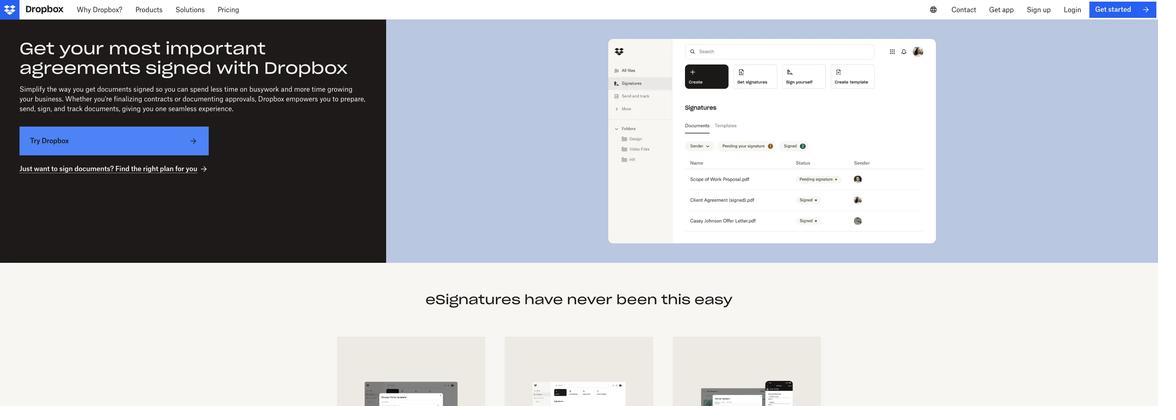 Task type: describe. For each thing, give the bounding box(es) containing it.
just want to sign documents? find the right plan for you
[[20, 165, 197, 173]]

get started
[[1096, 5, 1132, 14]]

solutions
[[176, 6, 205, 14]]

esignatures
[[426, 292, 521, 308]]

contracts
[[144, 95, 173, 103]]

esignatures interface within dropbox. image
[[406, 39, 1139, 244]]

documents?
[[74, 165, 114, 173]]

signed inside get your most important agreements signed with dropbox
[[146, 58, 212, 78]]

dropbox?
[[93, 6, 122, 14]]

started
[[1109, 5, 1132, 14]]

pricing link
[[211, 0, 246, 20]]

sending a reminder for signature on a document. image
[[518, 350, 641, 407]]

simplify the way you get documents signed so you can spend less time on busywork and more time growing your business. whether you're finalizing contracts or documenting approvals, dropbox empowers you to prepare, send, sign, and track documents, giving you one seamless experience.
[[20, 85, 366, 113]]

solutions button
[[169, 0, 211, 20]]

sign up link
[[1021, 0, 1058, 20]]

dropbox inside simplify the way you get documents signed so you can spend less time on busywork and more time growing your business. whether you're finalizing contracts or documenting approvals, dropbox empowers you to prepare, send, sign, and track documents, giving you one seamless experience.
[[258, 95, 284, 103]]

documents,
[[84, 105, 120, 113]]

busywork
[[249, 85, 279, 93]]

send,
[[20, 105, 36, 113]]

documenting
[[183, 95, 224, 103]]

signing a document while on mobile device. image
[[686, 350, 809, 407]]

finalizing
[[114, 95, 142, 103]]

more
[[294, 85, 310, 93]]

just
[[20, 165, 32, 173]]

can
[[177, 85, 188, 93]]

2 vertical spatial dropbox
[[42, 137, 69, 145]]

you up whether
[[73, 85, 84, 93]]

just want to sign documents? find the right plan for you link
[[20, 164, 209, 174]]

you right so
[[165, 85, 176, 93]]

or
[[175, 95, 181, 103]]

0 vertical spatial and
[[281, 85, 293, 93]]

up
[[1044, 6, 1052, 14]]

easy
[[695, 292, 733, 308]]

pricing
[[218, 6, 239, 14]]

spend
[[190, 85, 209, 93]]

login link
[[1058, 0, 1089, 20]]

right
[[143, 165, 158, 173]]

sign
[[59, 165, 73, 173]]

so
[[156, 85, 163, 93]]

track
[[67, 105, 83, 113]]

get started link
[[1090, 2, 1157, 18]]

app
[[1003, 6, 1014, 14]]

important
[[166, 38, 266, 59]]

products button
[[129, 0, 169, 20]]

selecting a template to begin using for document signature. image
[[350, 350, 473, 407]]

this
[[662, 292, 691, 308]]

dropbox inside get your most important agreements signed with dropbox
[[264, 58, 348, 78]]

growing
[[328, 85, 353, 93]]

one
[[155, 105, 167, 113]]



Task type: vqa. For each thing, say whether or not it's contained in the screenshot.
List containing Today
no



Task type: locate. For each thing, give the bounding box(es) containing it.
you inside just want to sign documents? find the right plan for you link
[[186, 165, 197, 173]]

the up business.
[[47, 85, 57, 93]]

2 horizontal spatial get
[[1096, 5, 1107, 14]]

0 horizontal spatial your
[[20, 95, 33, 103]]

0 horizontal spatial to
[[51, 165, 58, 173]]

dropbox up more
[[264, 58, 348, 78]]

0 horizontal spatial and
[[54, 105, 65, 113]]

1 vertical spatial your
[[20, 95, 33, 103]]

sign
[[1027, 6, 1042, 14]]

giving
[[122, 105, 141, 113]]

sign,
[[38, 105, 52, 113]]

0 vertical spatial dropbox
[[264, 58, 348, 78]]

0 vertical spatial to
[[333, 95, 339, 103]]

0 horizontal spatial the
[[47, 85, 57, 93]]

your inside simplify the way you get documents signed so you can spend less time on busywork and more time growing your business. whether you're finalizing contracts or documenting approvals, dropbox empowers you to prepare, send, sign, and track documents, giving you one seamless experience.
[[20, 95, 33, 103]]

the
[[47, 85, 57, 93], [131, 165, 142, 173]]

the right find
[[131, 165, 142, 173]]

0 horizontal spatial time
[[224, 85, 238, 93]]

1 horizontal spatial time
[[312, 85, 326, 93]]

way
[[59, 85, 71, 93]]

time
[[224, 85, 238, 93], [312, 85, 326, 93]]

prepare,
[[341, 95, 366, 103]]

get inside get your most important agreements signed with dropbox
[[20, 38, 54, 59]]

signed
[[146, 58, 212, 78], [133, 85, 154, 93]]

0 vertical spatial signed
[[146, 58, 212, 78]]

signed inside simplify the way you get documents signed so you can spend less time on busywork and more time growing your business. whether you're finalizing contracts or documenting approvals, dropbox empowers you to prepare, send, sign, and track documents, giving you one seamless experience.
[[133, 85, 154, 93]]

0 vertical spatial your
[[59, 38, 104, 59]]

and
[[281, 85, 293, 93], [54, 105, 65, 113]]

get
[[86, 85, 95, 93]]

get
[[1096, 5, 1107, 14], [990, 6, 1001, 14], [20, 38, 54, 59]]

and left more
[[281, 85, 293, 93]]

get app
[[990, 6, 1014, 14]]

1 vertical spatial the
[[131, 165, 142, 173]]

get for get started
[[1096, 5, 1107, 14]]

have
[[525, 292, 563, 308]]

1 horizontal spatial to
[[333, 95, 339, 103]]

your down why
[[59, 38, 104, 59]]

1 horizontal spatial get
[[990, 6, 1001, 14]]

you down growing at left top
[[320, 95, 331, 103]]

find
[[116, 165, 130, 173]]

login
[[1065, 6, 1082, 14]]

1 vertical spatial signed
[[133, 85, 154, 93]]

why
[[77, 6, 91, 14]]

why dropbox? button
[[70, 0, 129, 20]]

whether
[[65, 95, 92, 103]]

get app button
[[983, 0, 1021, 20]]

contact button
[[946, 0, 983, 20]]

to down growing at left top
[[333, 95, 339, 103]]

try
[[30, 137, 40, 145]]

1 time from the left
[[224, 85, 238, 93]]

signed up can at the top left of page
[[146, 58, 212, 78]]

plan
[[160, 165, 174, 173]]

0 vertical spatial the
[[47, 85, 57, 93]]

sign up
[[1027, 6, 1052, 14]]

you
[[73, 85, 84, 93], [165, 85, 176, 93], [320, 95, 331, 103], [143, 105, 154, 113], [186, 165, 197, 173]]

esignatures have never been this easy
[[426, 292, 733, 308]]

2 time from the left
[[312, 85, 326, 93]]

time right more
[[312, 85, 326, 93]]

most
[[109, 38, 161, 59]]

try dropbox link
[[20, 127, 209, 156]]

1 horizontal spatial the
[[131, 165, 142, 173]]

been
[[617, 292, 658, 308]]

business.
[[35, 95, 63, 103]]

products
[[135, 6, 163, 14]]

1 horizontal spatial and
[[281, 85, 293, 93]]

with
[[217, 58, 259, 78]]

contact
[[952, 6, 977, 14]]

why dropbox?
[[77, 6, 122, 14]]

on
[[240, 85, 248, 93]]

dropbox
[[264, 58, 348, 78], [258, 95, 284, 103], [42, 137, 69, 145]]

to left sign
[[51, 165, 58, 173]]

you right for
[[186, 165, 197, 173]]

empowers
[[286, 95, 318, 103]]

dropbox right try
[[42, 137, 69, 145]]

your
[[59, 38, 104, 59], [20, 95, 33, 103]]

1 vertical spatial to
[[51, 165, 58, 173]]

less
[[211, 85, 223, 93]]

get inside dropdown button
[[990, 6, 1001, 14]]

you left "one"
[[143, 105, 154, 113]]

simplify
[[20, 85, 45, 93]]

seamless
[[168, 105, 197, 113]]

signed left so
[[133, 85, 154, 93]]

your up send,
[[20, 95, 33, 103]]

to inside simplify the way you get documents signed so you can spend less time on busywork and more time growing your business. whether you're finalizing contracts or documenting approvals, dropbox empowers you to prepare, send, sign, and track documents, giving you one seamless experience.
[[333, 95, 339, 103]]

get for get your most important agreements signed with dropbox
[[20, 38, 54, 59]]

dropbox down busywork in the top of the page
[[258, 95, 284, 103]]

1 vertical spatial and
[[54, 105, 65, 113]]

0 horizontal spatial get
[[20, 38, 54, 59]]

to
[[333, 95, 339, 103], [51, 165, 58, 173]]

never
[[567, 292, 613, 308]]

time left on
[[224, 85, 238, 93]]

try dropbox
[[30, 137, 69, 145]]

documents
[[97, 85, 132, 93]]

and down business.
[[54, 105, 65, 113]]

get your most important agreements signed with dropbox
[[20, 38, 348, 78]]

1 horizontal spatial your
[[59, 38, 104, 59]]

experience.
[[199, 105, 234, 113]]

your inside get your most important agreements signed with dropbox
[[59, 38, 104, 59]]

get for get app
[[990, 6, 1001, 14]]

1 vertical spatial dropbox
[[258, 95, 284, 103]]

for
[[175, 165, 184, 173]]

want
[[34, 165, 50, 173]]

agreements
[[20, 58, 141, 78]]

you're
[[94, 95, 112, 103]]

the inside simplify the way you get documents signed so you can spend less time on busywork and more time growing your business. whether you're finalizing contracts or documenting approvals, dropbox empowers you to prepare, send, sign, and track documents, giving you one seamless experience.
[[47, 85, 57, 93]]

approvals,
[[225, 95, 256, 103]]



